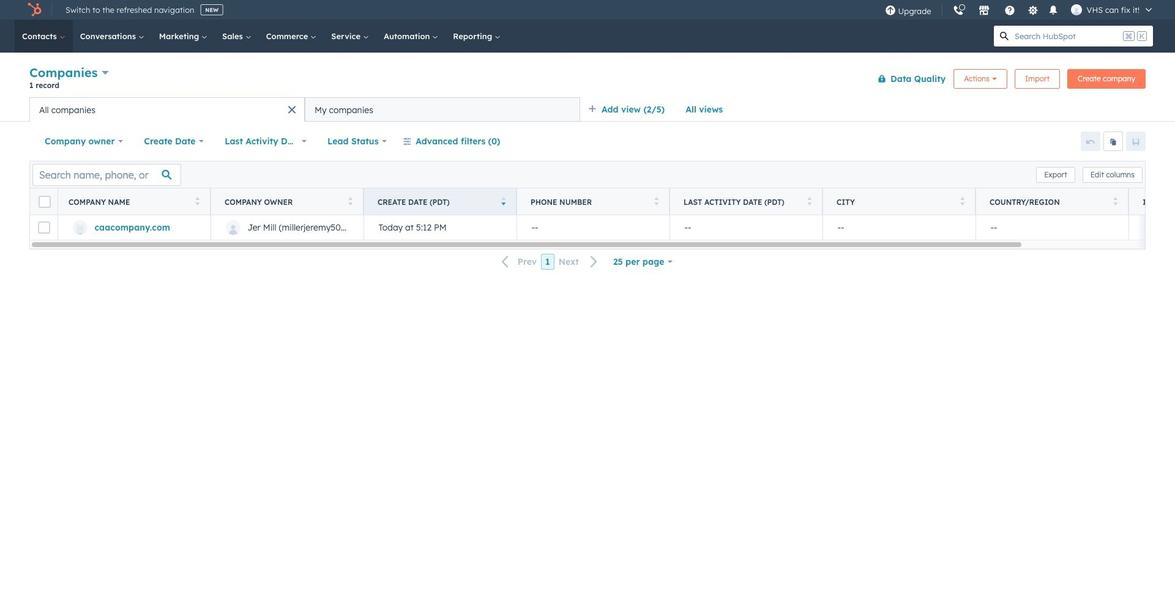 Task type: locate. For each thing, give the bounding box(es) containing it.
1 press to sort. element from the left
[[195, 197, 200, 207]]

menu
[[879, 0, 1160, 21]]

0 horizontal spatial press to sort. image
[[654, 197, 659, 205]]

3 press to sort. image from the left
[[807, 197, 812, 205]]

press to sort. image
[[654, 197, 659, 205], [1113, 197, 1118, 205]]

press to sort. element
[[195, 197, 200, 207], [348, 197, 353, 207], [654, 197, 659, 207], [807, 197, 812, 207], [960, 197, 965, 207], [1113, 197, 1118, 207]]

press to sort. image
[[195, 197, 200, 205], [348, 197, 353, 205], [807, 197, 812, 205], [960, 197, 965, 205]]

banner
[[29, 63, 1146, 97]]

4 press to sort. image from the left
[[960, 197, 965, 205]]

pagination navigation
[[494, 254, 605, 270]]

Search name, phone, or domain search field
[[32, 164, 181, 186]]

1 horizontal spatial press to sort. image
[[1113, 197, 1118, 205]]

1 press to sort. image from the left
[[195, 197, 200, 205]]

6 press to sort. element from the left
[[1113, 197, 1118, 207]]

5 press to sort. element from the left
[[960, 197, 965, 207]]

1 press to sort. image from the left
[[654, 197, 659, 205]]



Task type: describe. For each thing, give the bounding box(es) containing it.
3 press to sort. element from the left
[[654, 197, 659, 207]]

2 press to sort. element from the left
[[348, 197, 353, 207]]

marketplaces image
[[978, 6, 989, 17]]

descending sort. press to sort ascending. element
[[501, 197, 506, 207]]

Search HubSpot search field
[[1015, 26, 1121, 47]]

descending sort. press to sort ascending. image
[[501, 197, 506, 205]]

2 press to sort. image from the left
[[348, 197, 353, 205]]

jer mill image
[[1071, 4, 1082, 15]]

4 press to sort. element from the left
[[807, 197, 812, 207]]

2 press to sort. image from the left
[[1113, 197, 1118, 205]]



Task type: vqa. For each thing, say whether or not it's contained in the screenshot.
HUB
no



